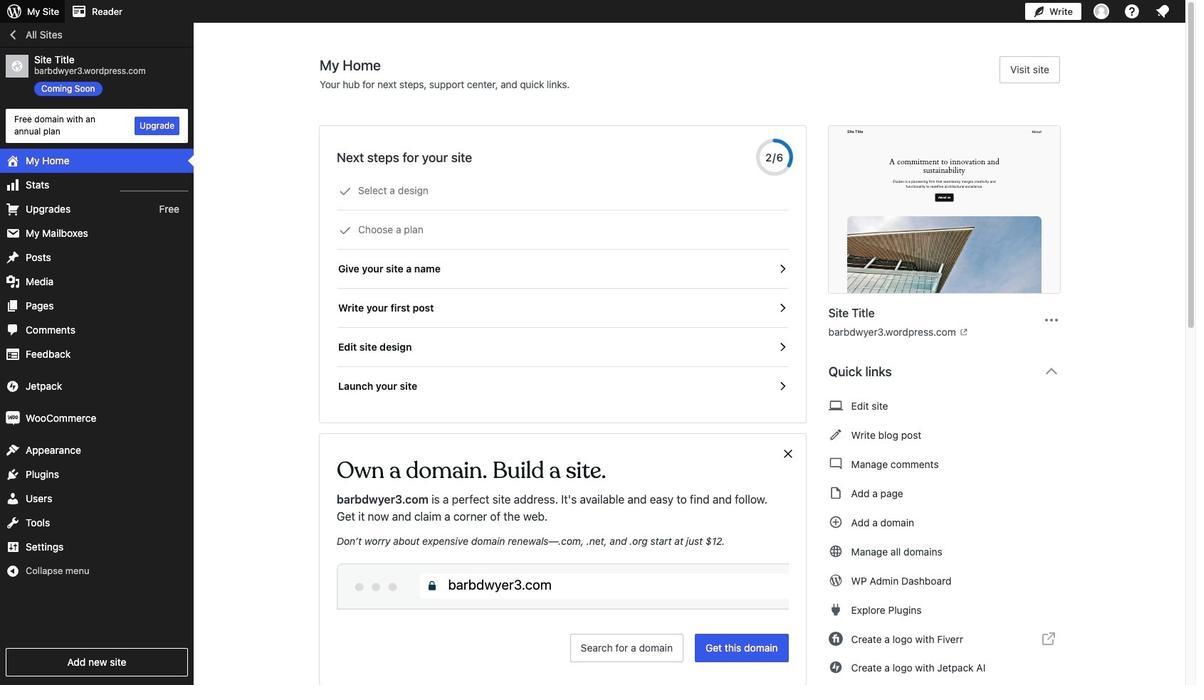 Task type: locate. For each thing, give the bounding box(es) containing it.
1 img image from the top
[[6, 379, 20, 393]]

progress bar
[[756, 139, 793, 176]]

img image
[[6, 379, 20, 393], [6, 411, 20, 425]]

1 task enabled image from the top
[[776, 263, 789, 276]]

more options for site site title image
[[1043, 311, 1060, 329]]

1 vertical spatial task enabled image
[[776, 380, 789, 393]]

task enabled image
[[776, 302, 789, 315], [776, 380, 789, 393]]

edit image
[[828, 426, 843, 444]]

0 vertical spatial img image
[[6, 379, 20, 393]]

insert_drive_file image
[[828, 485, 843, 502]]

1 vertical spatial img image
[[6, 411, 20, 425]]

1 vertical spatial task enabled image
[[776, 341, 789, 354]]

task enabled image
[[776, 263, 789, 276], [776, 341, 789, 354]]

0 vertical spatial task enabled image
[[776, 263, 789, 276]]

main content
[[320, 56, 1071, 686]]

1 vertical spatial task complete image
[[339, 224, 352, 237]]

manage your notifications image
[[1154, 3, 1171, 20]]

help image
[[1123, 3, 1140, 20]]

0 vertical spatial task enabled image
[[776, 302, 789, 315]]

2 task enabled image from the top
[[776, 341, 789, 354]]

task complete image
[[339, 185, 352, 198], [339, 224, 352, 237]]

0 vertical spatial task complete image
[[339, 185, 352, 198]]



Task type: describe. For each thing, give the bounding box(es) containing it.
1 task enabled image from the top
[[776, 302, 789, 315]]

launchpad checklist element
[[337, 172, 789, 406]]

mode_comment image
[[828, 456, 843, 473]]

dismiss domain name promotion image
[[781, 446, 794, 463]]

1 task complete image from the top
[[339, 185, 352, 198]]

highest hourly views 0 image
[[120, 182, 188, 191]]

laptop image
[[828, 397, 843, 414]]

2 task enabled image from the top
[[776, 380, 789, 393]]

2 task complete image from the top
[[339, 224, 352, 237]]

my profile image
[[1093, 4, 1109, 19]]

2 img image from the top
[[6, 411, 20, 425]]



Task type: vqa. For each thing, say whether or not it's contained in the screenshot.
"img" to the top
yes



